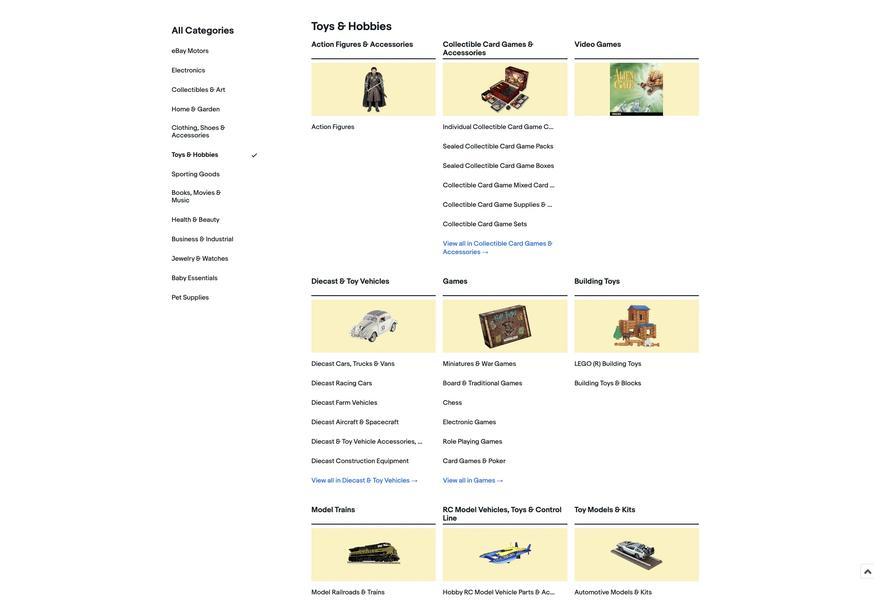 Task type: vqa. For each thing, say whether or not it's contained in the screenshot.
"Diecast Construction Equipment"
yes



Task type: locate. For each thing, give the bounding box(es) containing it.
rc down view all in games
[[443, 506, 453, 515]]

0 vertical spatial toys & hobbies
[[311, 20, 392, 34]]

sealed collectible card game packs
[[443, 142, 554, 151]]

hobbies up goods
[[193, 151, 218, 159]]

0 horizontal spatial toys & hobbies
[[172, 151, 218, 159]]

diecast for diecast racing cars
[[311, 380, 334, 388]]

building for building toys & blocks
[[575, 380, 599, 388]]

action figures & accessories image
[[347, 63, 400, 116]]

0 horizontal spatial hobbies
[[193, 151, 218, 159]]

1 vertical spatial models
[[611, 589, 633, 597]]

1 vertical spatial hobbies
[[193, 151, 218, 159]]

hobbies
[[348, 20, 392, 34], [193, 151, 218, 159]]

accessories,
[[377, 438, 416, 446]]

1 vertical spatial sealed
[[443, 162, 464, 170]]

models
[[588, 506, 613, 515], [611, 589, 633, 597]]

action figures link
[[311, 123, 355, 131]]

figures for action figures
[[333, 123, 355, 131]]

collectible card games & accessories
[[443, 40, 534, 58]]

1 vertical spatial trains
[[367, 589, 385, 597]]

control
[[536, 506, 562, 515]]

individual
[[443, 123, 472, 131]]

parts left role
[[418, 438, 433, 446]]

games
[[502, 40, 526, 49], [597, 40, 621, 49], [525, 240, 546, 248], [443, 277, 468, 286], [495, 360, 516, 369], [501, 380, 522, 388], [475, 419, 496, 427], [481, 438, 502, 446], [459, 457, 481, 466], [474, 477, 495, 485]]

diecast
[[311, 277, 338, 286], [311, 360, 334, 369], [311, 380, 334, 388], [311, 399, 334, 407], [311, 419, 334, 427], [311, 438, 334, 446], [311, 457, 334, 466], [342, 477, 365, 485]]

all categories
[[172, 25, 234, 37]]

rc model vehicles, toys & control line
[[443, 506, 562, 524]]

1 horizontal spatial trains
[[367, 589, 385, 597]]

vehicle for toy
[[354, 438, 376, 446]]

0 vertical spatial toys & hobbies link
[[308, 20, 392, 34]]

video games image
[[610, 63, 663, 116]]

toys & hobbies up action figures & accessories
[[311, 20, 392, 34]]

all up model trains
[[327, 477, 334, 485]]

1 vertical spatial parts
[[519, 589, 534, 597]]

parts down rc model vehicles, toys & control line image
[[519, 589, 534, 597]]

model railroads & trains link
[[311, 589, 385, 597]]

books, movies & music link
[[172, 189, 234, 205]]

vehicle up the 'diecast construction equipment' link
[[354, 438, 376, 446]]

in for collectible
[[467, 240, 472, 248]]

toys
[[311, 20, 335, 34], [172, 151, 185, 159], [605, 277, 620, 286], [628, 360, 642, 369], [600, 380, 614, 388], [511, 506, 527, 515]]

lego (r) building toys
[[575, 360, 642, 369]]

all for collectible
[[459, 240, 466, 248]]

1 vertical spatial building
[[602, 360, 627, 369]]

role playing games
[[443, 438, 502, 446]]

1 vertical spatial vehicle
[[495, 589, 517, 597]]

action figures
[[311, 123, 355, 131]]

toys & hobbies link up action figures & accessories
[[308, 20, 392, 34]]

sealed collectible card game boxes
[[443, 162, 554, 170]]

0 vertical spatial hobbies
[[348, 20, 392, 34]]

diecast for diecast aircraft & spacecraft
[[311, 419, 334, 427]]

games inside view all in collectible card games & accessories
[[525, 240, 546, 248]]

electronic games link
[[443, 419, 496, 427]]

0 horizontal spatial supplies
[[183, 294, 209, 302]]

0 vertical spatial figures
[[336, 40, 361, 49]]

0 horizontal spatial rc
[[443, 506, 453, 515]]

diecast & toy vehicle accessories, parts & display link
[[311, 438, 463, 446]]

collectible card game mixed card lots link
[[443, 181, 563, 190]]

vehicle down rc model vehicles, toys & control line image
[[495, 589, 517, 597]]

building
[[575, 277, 603, 286], [602, 360, 627, 369], [575, 380, 599, 388]]

diecast farm vehicles link
[[311, 399, 378, 407]]

0 vertical spatial rc
[[443, 506, 453, 515]]

0 vertical spatial sealed
[[443, 142, 464, 151]]

&
[[337, 20, 346, 34], [363, 40, 368, 49], [528, 40, 534, 49], [210, 86, 215, 94], [191, 105, 196, 114], [220, 124, 225, 132], [187, 151, 192, 159], [216, 189, 221, 197], [541, 201, 546, 209], [193, 216, 197, 224], [200, 235, 205, 244], [548, 240, 553, 248], [196, 255, 201, 263], [340, 277, 345, 286], [374, 360, 379, 369], [476, 360, 480, 369], [462, 380, 467, 388], [615, 380, 620, 388], [359, 419, 364, 427], [336, 438, 341, 446], [435, 438, 439, 446], [482, 457, 487, 466], [367, 477, 371, 485], [528, 506, 534, 515], [615, 506, 621, 515], [361, 589, 366, 597], [535, 589, 540, 597], [634, 589, 639, 597]]

cars,
[[336, 360, 352, 369]]

collectibles & art link
[[172, 86, 225, 94]]

collectibles
[[172, 86, 208, 94]]

0 vertical spatial kits
[[622, 506, 635, 515]]

diecast aircraft & spacecraft link
[[311, 419, 399, 427]]

1 vertical spatial vehicles
[[352, 399, 378, 407]]

& inside 'books, movies & music'
[[216, 189, 221, 197]]

1 vertical spatial toys & hobbies
[[172, 151, 218, 159]]

view inside view all in collectible card games & accessories
[[443, 240, 458, 248]]

2 vertical spatial building
[[575, 380, 599, 388]]

music
[[172, 196, 189, 205]]

health & beauty
[[172, 216, 220, 224]]

in down construction
[[336, 477, 341, 485]]

sealed
[[443, 142, 464, 151], [443, 162, 464, 170]]

supplies down mixed
[[514, 201, 540, 209]]

board & traditional games link
[[443, 380, 522, 388]]

automotive models & kits link
[[575, 589, 652, 597]]

hobbies up action figures & accessories
[[348, 20, 392, 34]]

1 horizontal spatial vehicle
[[495, 589, 517, 597]]

1 vertical spatial supplies
[[183, 294, 209, 302]]

diecast construction equipment
[[311, 457, 409, 466]]

beauty
[[199, 216, 220, 224]]

1 action from the top
[[311, 40, 334, 49]]

kits for toy models & kits
[[622, 506, 635, 515]]

all inside view all in collectible card games & accessories
[[459, 240, 466, 248]]

toys & hobbies link
[[308, 20, 392, 34], [172, 151, 218, 159]]

0 horizontal spatial kits
[[622, 506, 635, 515]]

motors
[[188, 47, 209, 55]]

0 vertical spatial parts
[[418, 438, 433, 446]]

collectibles & art
[[172, 86, 225, 94]]

model trains link
[[311, 506, 436, 523]]

home & garden link
[[172, 105, 220, 114]]

1 vertical spatial rc
[[464, 589, 473, 597]]

sporting
[[172, 170, 198, 179]]

farm
[[336, 399, 351, 407]]

diecast & toy vehicles image
[[347, 300, 400, 353]]

video games
[[575, 40, 621, 49]]

in inside view all in collectible card games & accessories
[[467, 240, 472, 248]]

trains right the railroads
[[367, 589, 385, 597]]

rc inside rc model vehicles, toys & control line
[[443, 506, 453, 515]]

clothing, shoes & accessories link
[[172, 124, 234, 140]]

playing
[[458, 438, 479, 446]]

baby
[[172, 274, 186, 283]]

1 horizontal spatial kits
[[641, 589, 652, 597]]

1 vertical spatial figures
[[333, 123, 355, 131]]

vehicles
[[360, 277, 389, 286], [352, 399, 378, 407], [384, 477, 410, 485]]

view up model trains
[[311, 477, 326, 485]]

collectible card game supplies & accessories
[[443, 201, 585, 209]]

0 horizontal spatial vehicle
[[354, 438, 376, 446]]

0 horizontal spatial toys & hobbies link
[[172, 151, 218, 159]]

ebay motors link
[[172, 47, 209, 55]]

1 sealed from the top
[[443, 142, 464, 151]]

supplies right the pet
[[183, 294, 209, 302]]

trains down view all in diecast & toy vehicles in the bottom left of the page
[[335, 506, 355, 515]]

toys & hobbies link up 'sporting goods'
[[172, 151, 218, 159]]

1 horizontal spatial toys & hobbies
[[311, 20, 392, 34]]

building toys & blocks link
[[575, 380, 641, 388]]

2 sealed from the top
[[443, 162, 464, 170]]

railroads
[[332, 589, 360, 597]]

game down collectible card game mixed card lots link
[[494, 201, 512, 209]]

0 horizontal spatial trains
[[335, 506, 355, 515]]

1 vertical spatial kits
[[641, 589, 652, 597]]

board & traditional games
[[443, 380, 522, 388]]

collectible card game sets
[[443, 220, 527, 229]]

in down "collectible card game sets"
[[467, 240, 472, 248]]

diecast for diecast & toy vehicle accessories, parts & display
[[311, 438, 334, 446]]

rc right hobby
[[464, 589, 473, 597]]

collectible card game sets link
[[443, 220, 527, 229]]

all down "collectible card game sets"
[[459, 240, 466, 248]]

sealed collectible card game packs link
[[443, 142, 554, 151]]

toys & hobbies up 'sporting goods'
[[172, 151, 218, 159]]

kits
[[622, 506, 635, 515], [641, 589, 652, 597]]

building toys & blocks
[[575, 380, 641, 388]]

sporting goods
[[172, 170, 220, 179]]

0 vertical spatial vehicle
[[354, 438, 376, 446]]

collectible
[[443, 40, 481, 49], [473, 123, 506, 131], [465, 142, 499, 151], [465, 162, 499, 170], [443, 181, 476, 190], [443, 201, 476, 209], [443, 220, 476, 229], [474, 240, 507, 248]]

building toys link
[[575, 277, 699, 294]]

accessories
[[370, 40, 413, 49], [443, 49, 486, 58], [172, 131, 209, 140], [547, 201, 585, 209], [443, 248, 481, 257], [542, 589, 579, 597]]

game left cards
[[524, 123, 542, 131]]

all
[[172, 25, 183, 37]]

building for building toys
[[575, 277, 603, 286]]

0 vertical spatial action
[[311, 40, 334, 49]]

rc
[[443, 506, 453, 515], [464, 589, 473, 597]]

view down "collectible card game sets"
[[443, 240, 458, 248]]

ebay
[[172, 47, 186, 55]]

role
[[443, 438, 456, 446]]

0 vertical spatial building
[[575, 277, 603, 286]]

figures
[[336, 40, 361, 49], [333, 123, 355, 131]]

packs
[[536, 142, 554, 151]]

0 vertical spatial models
[[588, 506, 613, 515]]

game up mixed
[[516, 162, 535, 170]]

models for automotive
[[611, 589, 633, 597]]

jewelry & watches
[[172, 255, 228, 263]]

card games & poker
[[443, 457, 506, 466]]

1 horizontal spatial supplies
[[514, 201, 540, 209]]

supplies
[[514, 201, 540, 209], [183, 294, 209, 302]]

2 action from the top
[[311, 123, 331, 131]]

hobby rc model vehicle parts & accessories link
[[443, 589, 579, 597]]

hobby rc model vehicle parts & accessories
[[443, 589, 579, 597]]

0 horizontal spatial parts
[[418, 438, 433, 446]]

1 horizontal spatial rc
[[464, 589, 473, 597]]

1 vertical spatial action
[[311, 123, 331, 131]]

diecast & toy vehicle accessories, parts & display
[[311, 438, 463, 446]]



Task type: describe. For each thing, give the bounding box(es) containing it.
& inside 'collectible card games & accessories'
[[528, 40, 534, 49]]

sets
[[514, 220, 527, 229]]

books, movies & music
[[172, 189, 221, 205]]

essentials
[[188, 274, 218, 283]]

view for collectible
[[443, 240, 458, 248]]

accessories inside clothing, shoes & accessories
[[172, 131, 209, 140]]

figures for action figures & accessories
[[336, 40, 361, 49]]

miniatures & war games link
[[443, 360, 516, 369]]

lots
[[550, 181, 563, 190]]

equipment
[[377, 457, 409, 466]]

action for action figures & accessories
[[311, 40, 334, 49]]

diecast cars, trucks & vans link
[[311, 360, 395, 369]]

sealed for sealed collectible card game packs
[[443, 142, 464, 151]]

2 vertical spatial vehicles
[[384, 477, 410, 485]]

electronics
[[172, 66, 205, 75]]

kits for automotive models & kits
[[641, 589, 652, 597]]

display
[[441, 438, 463, 446]]

card inside 'collectible card games & accessories'
[[483, 40, 500, 49]]

mixed
[[514, 181, 532, 190]]

collectible inside 'collectible card games & accessories'
[[443, 40, 481, 49]]

boxes
[[536, 162, 554, 170]]

models for toy
[[588, 506, 613, 515]]

building toys image
[[610, 300, 663, 353]]

action figures & accessories link
[[311, 40, 436, 57]]

collectible inside view all in collectible card games & accessories
[[474, 240, 507, 248]]

aircraft
[[336, 419, 358, 427]]

jewelry & watches link
[[172, 255, 228, 263]]

1 horizontal spatial hobbies
[[348, 20, 392, 34]]

1 horizontal spatial parts
[[519, 589, 534, 597]]

construction
[[336, 457, 375, 466]]

vehicle for model
[[495, 589, 517, 597]]

view all in collectible card games & accessories link
[[443, 240, 555, 257]]

card inside view all in collectible card games & accessories
[[509, 240, 523, 248]]

diecast for diecast & toy vehicles
[[311, 277, 338, 286]]

toys inside rc model vehicles, toys & control line
[[511, 506, 527, 515]]

& inside rc model vehicles, toys & control line
[[528, 506, 534, 515]]

miniatures
[[443, 360, 474, 369]]

diecast cars, trucks & vans
[[311, 360, 395, 369]]

baby essentials
[[172, 274, 218, 283]]

pet
[[172, 294, 182, 302]]

baby essentials link
[[172, 274, 218, 283]]

trucks
[[353, 360, 373, 369]]

board
[[443, 380, 461, 388]]

watches
[[202, 255, 228, 263]]

action for action figures
[[311, 123, 331, 131]]

electronics link
[[172, 66, 205, 75]]

games image
[[479, 300, 532, 353]]

sporting goods link
[[172, 170, 220, 179]]

clothing, shoes & accessories
[[172, 124, 225, 140]]

blocks
[[621, 380, 641, 388]]

sealed for sealed collectible card game boxes
[[443, 162, 464, 170]]

rc model vehicles, toys & control line image
[[479, 529, 532, 582]]

business & industrial
[[172, 235, 233, 244]]

spacecraft
[[366, 419, 399, 427]]

electronic games
[[443, 419, 496, 427]]

model trains
[[311, 506, 355, 515]]

action figures & accessories
[[311, 40, 413, 49]]

automotive models & kits
[[575, 589, 652, 597]]

game left mixed
[[494, 181, 512, 190]]

collectible card game supplies & accessories link
[[443, 201, 585, 209]]

game left sets
[[494, 220, 512, 229]]

card games & poker link
[[443, 457, 506, 466]]

0 vertical spatial trains
[[335, 506, 355, 515]]

view all in diecast & toy vehicles link
[[311, 477, 418, 485]]

pet supplies link
[[172, 294, 209, 302]]

diecast & toy vehicles
[[311, 277, 389, 286]]

clothing,
[[172, 124, 199, 132]]

in for diecast
[[336, 477, 341, 485]]

miniatures & war games
[[443, 360, 516, 369]]

rc model vehicles, toys & control line link
[[443, 506, 568, 524]]

diecast construction equipment link
[[311, 457, 409, 466]]

books,
[[172, 189, 192, 197]]

role playing games link
[[443, 438, 502, 446]]

electronic
[[443, 419, 473, 427]]

1 vertical spatial toys & hobbies link
[[172, 151, 218, 159]]

toy models & kits link
[[575, 506, 699, 523]]

business
[[172, 235, 198, 244]]

games inside 'collectible card games & accessories'
[[502, 40, 526, 49]]

all down card games & poker
[[459, 477, 466, 485]]

traditional
[[468, 380, 499, 388]]

model railroads & trains
[[311, 589, 385, 597]]

1 horizontal spatial toys & hobbies link
[[308, 20, 392, 34]]

game left packs
[[516, 142, 535, 151]]

view for diecast
[[311, 477, 326, 485]]

diecast racing cars link
[[311, 380, 372, 388]]

toy models & kits
[[575, 506, 635, 515]]

all for diecast
[[327, 477, 334, 485]]

video games link
[[575, 40, 699, 57]]

ebay motors
[[172, 47, 209, 55]]

diecast for diecast farm vehicles
[[311, 399, 334, 407]]

business & industrial link
[[172, 235, 233, 244]]

racing
[[336, 380, 357, 388]]

automotive
[[575, 589, 609, 597]]

accessories inside view all in collectible card games & accessories
[[443, 248, 481, 257]]

collectible card game mixed card lots
[[443, 181, 563, 190]]

model inside rc model vehicles, toys & control line
[[455, 506, 477, 515]]

war
[[482, 360, 493, 369]]

movies
[[193, 189, 215, 197]]

view down card games & poker
[[443, 477, 458, 485]]

view all in collectible card games & accessories
[[443, 240, 553, 257]]

collectible card games & accessories image
[[479, 63, 532, 116]]

0 vertical spatial supplies
[[514, 201, 540, 209]]

model trains image
[[347, 529, 400, 582]]

cars
[[358, 380, 372, 388]]

toys inside building toys link
[[605, 277, 620, 286]]

diecast farm vehicles
[[311, 399, 378, 407]]

categories
[[185, 25, 234, 37]]

& inside clothing, shoes & accessories
[[220, 124, 225, 132]]

view all in games
[[443, 477, 495, 485]]

in down card games & poker link
[[467, 477, 472, 485]]

diecast for diecast construction equipment
[[311, 457, 334, 466]]

vans
[[380, 360, 395, 369]]

home
[[172, 105, 190, 114]]

health
[[172, 216, 191, 224]]

& inside view all in collectible card games & accessories
[[548, 240, 553, 248]]

accessories inside 'collectible card games & accessories'
[[443, 49, 486, 58]]

toy models & kits image
[[610, 529, 663, 582]]

diecast for diecast cars, trucks & vans
[[311, 360, 334, 369]]

0 vertical spatial vehicles
[[360, 277, 389, 286]]

diecast & toy vehicles link
[[311, 277, 436, 294]]

vehicles,
[[478, 506, 510, 515]]



